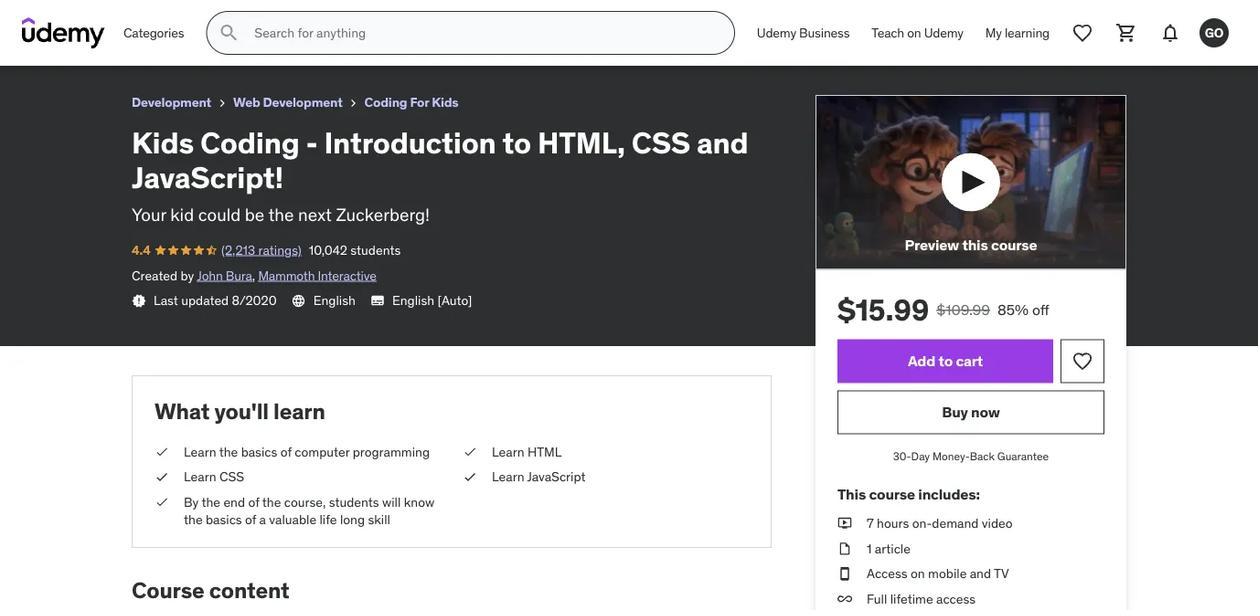Task type: locate. For each thing, give the bounding box(es) containing it.
html, inside kids coding - introduction to html, css and javascript! your kid could be the next zuckerberg!
[[538, 124, 625, 161]]

1 vertical spatial to
[[502, 124, 531, 161]]

coding left the for
[[364, 94, 407, 111]]

xsmall image left the 1
[[837, 540, 852, 558]]

the inside kids coding - introduction to html, css and javascript! your kid could be the next zuckerberg!
[[268, 204, 294, 225]]

10,042 up mammoth interactive link
[[309, 242, 347, 258]]

basics down end
[[206, 512, 242, 529]]

lifetime
[[890, 591, 933, 608]]

1 horizontal spatial 4.4
[[132, 242, 150, 258]]

and
[[301, 8, 327, 27], [697, 124, 748, 161], [970, 566, 991, 582]]

1 horizontal spatial development
[[263, 94, 343, 111]]

(2,213 left categories dropdown button
[[55, 32, 89, 48]]

your
[[132, 204, 166, 225]]

0 horizontal spatial coding
[[49, 8, 100, 27]]

0 vertical spatial ratings)
[[92, 32, 135, 48]]

course right "this"
[[991, 236, 1037, 255]]

xsmall image for 1
[[837, 540, 852, 558]]

css inside kids coding - introduction to html, css and javascript! your kid could be the next zuckerberg!
[[632, 124, 690, 161]]

development inside web development link
[[263, 94, 343, 111]]

2 vertical spatial kids
[[132, 124, 194, 161]]

1 horizontal spatial introduction
[[324, 124, 496, 161]]

0 horizontal spatial javascript!
[[132, 159, 283, 196]]

1 vertical spatial 10,042
[[309, 242, 347, 258]]

notifications image
[[1159, 22, 1181, 44]]

john bura link
[[197, 267, 252, 284]]

course
[[991, 236, 1037, 255], [869, 486, 915, 504]]

0 horizontal spatial to
[[203, 8, 217, 27]]

last
[[154, 292, 178, 309]]

on for access
[[911, 566, 925, 582]]

know
[[404, 494, 434, 511]]

1 vertical spatial basics
[[206, 512, 242, 529]]

1 horizontal spatial udemy
[[924, 24, 963, 41]]

on right teach
[[907, 24, 921, 41]]

coding
[[49, 8, 100, 27], [364, 94, 407, 111], [200, 124, 300, 161]]

1 vertical spatial -
[[306, 124, 318, 161]]

xsmall image left the by
[[155, 494, 169, 512]]

0 horizontal spatial kids
[[15, 8, 46, 27]]

1 horizontal spatial css
[[268, 8, 298, 27]]

preview this course
[[905, 236, 1037, 255]]

tv
[[994, 566, 1009, 582]]

10,042 students up 'interactive'
[[309, 242, 401, 258]]

1 horizontal spatial (2,213
[[221, 242, 255, 258]]

0 vertical spatial -
[[103, 8, 109, 27]]

[auto]
[[437, 292, 472, 309]]

computer
[[295, 444, 350, 460]]

0 vertical spatial basics
[[241, 444, 277, 460]]

by
[[181, 267, 194, 284]]

xsmall image left learn html
[[463, 443, 477, 461]]

article
[[875, 541, 911, 557]]

0 vertical spatial kids
[[15, 8, 46, 27]]

2 vertical spatial to
[[939, 352, 953, 370]]

(2,213 up the 'bura'
[[221, 242, 255, 258]]

back
[[970, 450, 995, 464]]

xsmall image left learn javascript
[[463, 468, 477, 486]]

1 english from the left
[[313, 292, 356, 309]]

1 vertical spatial (2,213 ratings)
[[221, 242, 301, 258]]

xsmall image left coding for kids 'link'
[[346, 96, 361, 111]]

mammoth interactive link
[[258, 267, 376, 284]]

1 vertical spatial css
[[632, 124, 690, 161]]

the right the be
[[268, 204, 294, 225]]

udemy left business
[[757, 24, 796, 41]]

on
[[907, 24, 921, 41], [911, 566, 925, 582]]

10,042 students down kids coding - introduction to html, css and javascript!
[[142, 32, 234, 48]]

udemy left my
[[924, 24, 963, 41]]

demand
[[932, 515, 979, 532]]

2 horizontal spatial to
[[939, 352, 953, 370]]

0 vertical spatial 10,042 students
[[142, 32, 234, 48]]

0 horizontal spatial (2,213
[[55, 32, 89, 48]]

1 vertical spatial 10,042 students
[[309, 242, 401, 258]]

1 vertical spatial coding
[[364, 94, 407, 111]]

1 vertical spatial introduction
[[324, 124, 496, 161]]

my learning
[[985, 24, 1050, 41]]

on up the full lifetime access
[[911, 566, 925, 582]]

html,
[[220, 8, 265, 27], [538, 124, 625, 161]]

and inside kids coding - introduction to html, css and javascript! your kid could be the next zuckerberg!
[[697, 124, 748, 161]]

0 horizontal spatial -
[[103, 8, 109, 27]]

- for kids coding - introduction to html, css and javascript!
[[103, 8, 109, 27]]

1 vertical spatial kids
[[432, 94, 459, 111]]

1 vertical spatial course
[[869, 486, 915, 504]]

web development
[[233, 94, 343, 111]]

includes:
[[918, 486, 980, 504]]

10,042
[[142, 32, 181, 48], [309, 242, 347, 258]]

kids for kids coding - introduction to html, css and javascript! your kid could be the next zuckerberg!
[[132, 124, 194, 161]]

coding for kids coding - introduction to html, css and javascript!
[[49, 8, 100, 27]]

of for computer
[[280, 444, 292, 460]]

students
[[184, 32, 234, 48], [351, 242, 401, 258], [329, 494, 379, 511]]

coding down web
[[200, 124, 300, 161]]

,
[[252, 267, 255, 284]]

xsmall image left full
[[837, 591, 852, 609]]

this course includes:
[[837, 486, 980, 504]]

(2,213 ratings)
[[55, 32, 135, 48], [221, 242, 301, 258]]

now
[[971, 403, 1000, 422]]

content
[[209, 577, 289, 604]]

course language image
[[291, 294, 306, 308]]

xsmall image left web
[[215, 96, 230, 111]]

0 vertical spatial css
[[268, 8, 298, 27]]

shopping cart with 0 items image
[[1115, 22, 1137, 44]]

1 horizontal spatial 10,042
[[309, 242, 347, 258]]

english down 'interactive'
[[313, 292, 356, 309]]

1 vertical spatial javascript!
[[132, 159, 283, 196]]

learn for learn html
[[492, 444, 524, 460]]

0 horizontal spatial html,
[[220, 8, 265, 27]]

for
[[410, 94, 429, 111]]

0 vertical spatial html,
[[220, 8, 265, 27]]

0 horizontal spatial and
[[301, 8, 327, 27]]

1 horizontal spatial and
[[697, 124, 748, 161]]

wishlist image
[[1072, 350, 1093, 372]]

-
[[103, 8, 109, 27], [306, 124, 318, 161]]

1 horizontal spatial coding
[[200, 124, 300, 161]]

course up hours
[[869, 486, 915, 504]]

to inside "button"
[[939, 352, 953, 370]]

0 vertical spatial javascript!
[[330, 8, 407, 27]]

learn up learn css
[[184, 444, 216, 460]]

2 vertical spatial and
[[970, 566, 991, 582]]

course content
[[132, 577, 289, 604]]

the down the by
[[184, 512, 203, 529]]

xsmall image for learn javascript
[[463, 468, 477, 486]]

udemy business
[[757, 24, 850, 41]]

learn down learn html
[[492, 469, 524, 485]]

english for english [auto]
[[392, 292, 434, 309]]

buy now button
[[837, 391, 1104, 435]]

students inside by the end of the course, students will know the basics of a valuable life long skill
[[329, 494, 379, 511]]

students down kids coding - introduction to html, css and javascript!
[[184, 32, 234, 48]]

2 vertical spatial css
[[219, 469, 244, 485]]

1 horizontal spatial kids
[[132, 124, 194, 161]]

javascript! for kids coding - introduction to html, css and javascript! your kid could be the next zuckerberg!
[[132, 159, 283, 196]]

xsmall image left 7
[[837, 515, 852, 533]]

1 development from the left
[[132, 94, 211, 111]]

10,042 students
[[142, 32, 234, 48], [309, 242, 401, 258]]

javascript! inside kids coding - introduction to html, css and javascript! your kid could be the next zuckerberg!
[[132, 159, 283, 196]]

xsmall image left access
[[837, 565, 852, 583]]

development right web
[[263, 94, 343, 111]]

of left computer
[[280, 444, 292, 460]]

end
[[223, 494, 245, 511]]

0 vertical spatial (2,213
[[55, 32, 89, 48]]

udemy business link
[[746, 11, 861, 55]]

1 vertical spatial ratings)
[[258, 242, 301, 258]]

learning
[[1005, 24, 1050, 41]]

1 horizontal spatial 10,042 students
[[309, 242, 401, 258]]

created
[[132, 267, 177, 284]]

off
[[1032, 301, 1049, 319]]

coding for kids link
[[364, 91, 459, 114]]

access on mobile and tv
[[867, 566, 1009, 582]]

introduction for kids coding - introduction to html, css and javascript!
[[112, 8, 199, 27]]

ratings) up development link
[[92, 32, 135, 48]]

(2,213
[[55, 32, 89, 48], [221, 242, 255, 258]]

xsmall image left learn css
[[155, 468, 169, 486]]

1 horizontal spatial html,
[[538, 124, 625, 161]]

by the end of the course, students will know the basics of a valuable life long skill
[[184, 494, 434, 529]]

8/2020
[[232, 292, 277, 309]]

1 vertical spatial (2,213
[[221, 242, 255, 258]]

1 vertical spatial of
[[248, 494, 259, 511]]

30-
[[893, 450, 911, 464]]

full
[[867, 591, 887, 608]]

students down zuckerberg! at left
[[351, 242, 401, 258]]

ratings)
[[92, 32, 135, 48], [258, 242, 301, 258]]

2 vertical spatial coding
[[200, 124, 300, 161]]

0 vertical spatial and
[[301, 8, 327, 27]]

hours
[[877, 515, 909, 532]]

learn up the by
[[184, 469, 216, 485]]

english
[[313, 292, 356, 309], [392, 292, 434, 309]]

1 horizontal spatial course
[[991, 236, 1037, 255]]

0 vertical spatial course
[[991, 236, 1037, 255]]

2 development from the left
[[263, 94, 343, 111]]

0 vertical spatial of
[[280, 444, 292, 460]]

development
[[132, 94, 211, 111], [263, 94, 343, 111]]

kids inside kids coding - introduction to html, css and javascript! your kid could be the next zuckerberg!
[[132, 124, 194, 161]]

1 vertical spatial html,
[[538, 124, 625, 161]]

course inside "button"
[[991, 236, 1037, 255]]

1 horizontal spatial ratings)
[[258, 242, 301, 258]]

2 horizontal spatial kids
[[432, 94, 459, 111]]

the up learn css
[[219, 444, 238, 460]]

ratings) up mammoth
[[258, 242, 301, 258]]

0 vertical spatial on
[[907, 24, 921, 41]]

- left categories
[[103, 8, 109, 27]]

introduction left submit search image
[[112, 8, 199, 27]]

learn
[[184, 444, 216, 460], [492, 444, 524, 460], [184, 469, 216, 485], [492, 469, 524, 485]]

xsmall image for learn
[[155, 468, 169, 486]]

introduction down coding for kids 'link'
[[324, 124, 496, 161]]

0 horizontal spatial 10,042
[[142, 32, 181, 48]]

- inside kids coding - introduction to html, css and javascript! your kid could be the next zuckerberg!
[[306, 124, 318, 161]]

kid
[[170, 204, 194, 225]]

coding left categories
[[49, 8, 100, 27]]

2 horizontal spatial coding
[[364, 94, 407, 111]]

1 vertical spatial on
[[911, 566, 925, 582]]

0 horizontal spatial udemy
[[757, 24, 796, 41]]

to inside kids coding - introduction to html, css and javascript! your kid could be the next zuckerberg!
[[502, 124, 531, 161]]

students up long
[[329, 494, 379, 511]]

xsmall image
[[346, 96, 361, 111], [132, 294, 146, 308], [155, 443, 169, 461], [463, 443, 477, 461], [463, 468, 477, 486], [837, 565, 852, 583]]

teach on udemy
[[872, 24, 963, 41]]

of right end
[[248, 494, 259, 511]]

closed captions image
[[370, 294, 385, 308]]

2 horizontal spatial css
[[632, 124, 690, 161]]

css for kids coding - introduction to html, css and javascript!
[[268, 8, 298, 27]]

2 vertical spatial students
[[329, 494, 379, 511]]

preview this course button
[[816, 95, 1126, 270]]

english [auto]
[[392, 292, 472, 309]]

0 horizontal spatial english
[[313, 292, 356, 309]]

buy
[[942, 403, 968, 422]]

0 horizontal spatial introduction
[[112, 8, 199, 27]]

xsmall image for learn the basics of computer programming
[[155, 443, 169, 461]]

0 vertical spatial introduction
[[112, 8, 199, 27]]

10,042 down kids coding - introduction to html, css and javascript!
[[142, 32, 181, 48]]

of left a
[[245, 512, 256, 529]]

kids inside coding for kids 'link'
[[432, 94, 459, 111]]

udemy image
[[22, 17, 105, 48]]

4.4
[[15, 32, 33, 48], [132, 242, 150, 258]]

0 vertical spatial 10,042
[[142, 32, 181, 48]]

introduction
[[112, 8, 199, 27], [324, 124, 496, 161]]

video
[[982, 515, 1013, 532]]

2 english from the left
[[392, 292, 434, 309]]

1 horizontal spatial english
[[392, 292, 434, 309]]

0 vertical spatial to
[[203, 8, 217, 27]]

0 vertical spatial coding
[[49, 8, 100, 27]]

go link
[[1192, 11, 1236, 55]]

basics
[[241, 444, 277, 460], [206, 512, 242, 529]]

0 horizontal spatial development
[[132, 94, 211, 111]]

learn for learn the basics of computer programming
[[184, 444, 216, 460]]

xsmall image left last on the left of page
[[132, 294, 146, 308]]

xsmall image
[[215, 96, 230, 111], [155, 468, 169, 486], [155, 494, 169, 512], [837, 515, 852, 533], [837, 540, 852, 558], [837, 591, 852, 609]]

0 vertical spatial 4.4
[[15, 32, 33, 48]]

basics down you'll
[[241, 444, 277, 460]]

of
[[280, 444, 292, 460], [248, 494, 259, 511], [245, 512, 256, 529]]

to for kids coding - introduction to html, css and javascript!
[[203, 8, 217, 27]]

0 vertical spatial (2,213 ratings)
[[55, 32, 135, 48]]

css
[[268, 8, 298, 27], [632, 124, 690, 161], [219, 469, 244, 485]]

xsmall image down what
[[155, 443, 169, 461]]

- down web development link
[[306, 124, 318, 161]]

$15.99
[[837, 292, 929, 328]]

1 vertical spatial and
[[697, 124, 748, 161]]

learn html
[[492, 444, 562, 460]]

the
[[268, 204, 294, 225], [219, 444, 238, 460], [202, 494, 220, 511], [262, 494, 281, 511], [184, 512, 203, 529]]

english right closed captions icon
[[392, 292, 434, 309]]

1 horizontal spatial to
[[502, 124, 531, 161]]

development down categories dropdown button
[[132, 94, 211, 111]]

1 horizontal spatial -
[[306, 124, 318, 161]]

udemy
[[757, 24, 796, 41], [924, 24, 963, 41]]

introduction inside kids coding - introduction to html, css and javascript! your kid could be the next zuckerberg!
[[324, 124, 496, 161]]

1 horizontal spatial (2,213 ratings)
[[221, 242, 301, 258]]

learn left html
[[492, 444, 524, 460]]

1 horizontal spatial javascript!
[[330, 8, 407, 27]]

coding inside kids coding - introduction to html, css and javascript! your kid could be the next zuckerberg!
[[200, 124, 300, 161]]

html, for kids coding - introduction to html, css and javascript! your kid could be the next zuckerberg!
[[538, 124, 625, 161]]



Task type: vqa. For each thing, say whether or not it's contained in the screenshot.
the App in iOS & Swift - The Complete iOS App Development Bootcamp
no



Task type: describe. For each thing, give the bounding box(es) containing it.
coding for kids coding - introduction to html, css and javascript! your kid could be the next zuckerberg!
[[200, 124, 300, 161]]

money-
[[933, 450, 970, 464]]

course,
[[284, 494, 326, 511]]

7
[[867, 515, 874, 532]]

2 udemy from the left
[[924, 24, 963, 41]]

- for kids coding - introduction to html, css and javascript! your kid could be the next zuckerberg!
[[306, 124, 318, 161]]

what you'll learn
[[155, 398, 325, 425]]

html, for kids coding - introduction to html, css and javascript!
[[220, 8, 265, 27]]

xsmall image for last updated 8/2020
[[132, 294, 146, 308]]

coding for kids
[[364, 94, 459, 111]]

mammoth
[[258, 267, 315, 284]]

categories button
[[112, 11, 195, 55]]

coding inside coding for kids 'link'
[[364, 94, 407, 111]]

what
[[155, 398, 210, 425]]

access
[[936, 591, 976, 608]]

interactive
[[318, 267, 376, 284]]

kids coding - introduction to html, css and javascript! your kid could be the next zuckerberg!
[[132, 124, 748, 225]]

0 horizontal spatial 4.4
[[15, 32, 33, 48]]

the right the by
[[202, 494, 220, 511]]

0 horizontal spatial (2,213 ratings)
[[55, 32, 135, 48]]

learn css
[[184, 469, 244, 485]]

javascript! for kids coding - introduction to html, css and javascript!
[[330, 8, 407, 27]]

web development link
[[233, 91, 343, 114]]

1 vertical spatial students
[[351, 242, 401, 258]]

access
[[867, 566, 908, 582]]

2 horizontal spatial and
[[970, 566, 991, 582]]

my learning link
[[974, 11, 1061, 55]]

this
[[962, 236, 988, 255]]

will
[[382, 494, 401, 511]]

css for kids coding - introduction to html, css and javascript! your kid could be the next zuckerberg!
[[632, 124, 690, 161]]

preview
[[905, 236, 959, 255]]

by
[[184, 494, 199, 511]]

0 horizontal spatial css
[[219, 469, 244, 485]]

learn for learn javascript
[[492, 469, 524, 485]]

john
[[197, 267, 223, 284]]

html
[[527, 444, 562, 460]]

of for the
[[248, 494, 259, 511]]

a
[[259, 512, 266, 529]]

introduction for kids coding - introduction to html, css and javascript! your kid could be the next zuckerberg!
[[324, 124, 496, 161]]

7 hours on-demand video
[[867, 515, 1013, 532]]

1 article
[[867, 541, 911, 557]]

add to cart
[[908, 352, 983, 370]]

wishlist image
[[1072, 22, 1093, 44]]

my
[[985, 24, 1002, 41]]

javascript
[[527, 469, 586, 485]]

programming
[[353, 444, 430, 460]]

on-
[[912, 515, 932, 532]]

the up a
[[262, 494, 281, 511]]

1
[[867, 541, 872, 557]]

business
[[799, 24, 850, 41]]

categories
[[123, 24, 184, 41]]

add to cart button
[[837, 339, 1053, 383]]

0 horizontal spatial course
[[869, 486, 915, 504]]

add
[[908, 352, 935, 370]]

bura
[[226, 267, 252, 284]]

submit search image
[[218, 22, 240, 44]]

web
[[233, 94, 260, 111]]

next
[[298, 204, 332, 225]]

to for kids coding - introduction to html, css and javascript! your kid could be the next zuckerberg!
[[502, 124, 531, 161]]

xsmall image for full
[[837, 591, 852, 609]]

skill
[[368, 512, 390, 529]]

and for kids coding - introduction to html, css and javascript! your kid could be the next zuckerberg!
[[697, 124, 748, 161]]

xsmall image for access on mobile and tv
[[837, 565, 852, 583]]

xsmall image for 7
[[837, 515, 852, 533]]

on for teach
[[907, 24, 921, 41]]

cart
[[956, 352, 983, 370]]

buy now
[[942, 403, 1000, 422]]

last updated 8/2020
[[154, 292, 277, 309]]

1 vertical spatial 4.4
[[132, 242, 150, 258]]

be
[[245, 204, 265, 225]]

30-day money-back guarantee
[[893, 450, 1049, 464]]

0 vertical spatial students
[[184, 32, 234, 48]]

basics inside by the end of the course, students will know the basics of a valuable life long skill
[[206, 512, 242, 529]]

xsmall image for learn html
[[463, 443, 477, 461]]

valuable
[[269, 512, 316, 529]]

1 udemy from the left
[[757, 24, 796, 41]]

kids for kids coding - introduction to html, css and javascript!
[[15, 8, 46, 27]]

learn for learn css
[[184, 469, 216, 485]]

full lifetime access
[[867, 591, 976, 608]]

xsmall image for by
[[155, 494, 169, 512]]

0 horizontal spatial ratings)
[[92, 32, 135, 48]]

2 vertical spatial of
[[245, 512, 256, 529]]

this
[[837, 486, 866, 504]]

teach on udemy link
[[861, 11, 974, 55]]

day
[[911, 450, 930, 464]]

Search for anything text field
[[251, 17, 712, 48]]

go
[[1205, 24, 1224, 41]]

updated
[[181, 292, 229, 309]]

0 horizontal spatial 10,042 students
[[142, 32, 234, 48]]

and for kids coding - introduction to html, css and javascript!
[[301, 8, 327, 27]]

development link
[[132, 91, 211, 114]]

$15.99 $109.99 85% off
[[837, 292, 1049, 328]]

$109.99
[[936, 301, 990, 319]]

english for english
[[313, 292, 356, 309]]

learn the basics of computer programming
[[184, 444, 430, 460]]

life
[[320, 512, 337, 529]]

85%
[[998, 301, 1029, 319]]

created by john bura , mammoth interactive
[[132, 267, 376, 284]]

kids coding - introduction to html, css and javascript!
[[15, 8, 407, 27]]

long
[[340, 512, 365, 529]]

learn javascript
[[492, 469, 586, 485]]

course
[[132, 577, 204, 604]]



